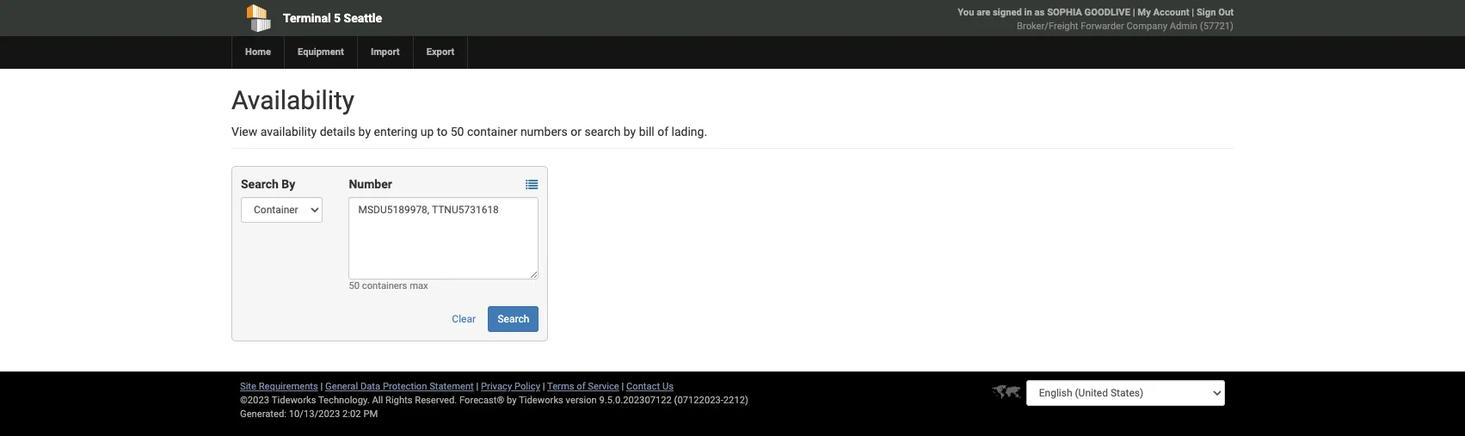 Task type: locate. For each thing, give the bounding box(es) containing it.
| up forecast®
[[476, 381, 479, 393]]

sign out link
[[1197, 7, 1234, 18]]

1 horizontal spatial search
[[498, 313, 530, 325]]

by
[[282, 177, 295, 191]]

export
[[427, 46, 455, 58]]

0 vertical spatial search
[[241, 177, 279, 191]]

bill
[[639, 125, 655, 139]]

0 vertical spatial of
[[658, 125, 669, 139]]

technology.
[[318, 395, 370, 406]]

search left by
[[241, 177, 279, 191]]

50 left containers
[[349, 281, 360, 292]]

by left bill
[[624, 125, 636, 139]]

goodlive
[[1085, 7, 1131, 18]]

all
[[372, 395, 383, 406]]

1 horizontal spatial 50
[[451, 125, 464, 139]]

us
[[663, 381, 674, 393]]

requirements
[[259, 381, 318, 393]]

by down "privacy policy" link
[[507, 395, 517, 406]]

search
[[241, 177, 279, 191], [498, 313, 530, 325]]

1 vertical spatial of
[[577, 381, 586, 393]]

my account link
[[1138, 7, 1190, 18]]

50
[[451, 125, 464, 139], [349, 281, 360, 292]]

account
[[1154, 7, 1190, 18]]

|
[[1133, 7, 1136, 18], [1192, 7, 1195, 18], [321, 381, 323, 393], [476, 381, 479, 393], [543, 381, 545, 393], [622, 381, 624, 393]]

lading.
[[672, 125, 708, 139]]

import
[[371, 46, 400, 58]]

number
[[349, 177, 392, 191]]

1 vertical spatial search
[[498, 313, 530, 325]]

search
[[585, 125, 621, 139]]

site requirements | general data protection statement | privacy policy | terms of service | contact us ©2023 tideworks technology. all rights reserved. forecast® by tideworks version 9.5.0.202307122 (07122023-2212) generated: 10/13/2023 2:02 pm
[[240, 381, 749, 420]]

up
[[421, 125, 434, 139]]

10/13/2023
[[289, 409, 340, 420]]

protection
[[383, 381, 427, 393]]

terms of service link
[[548, 381, 620, 393]]

pm
[[364, 409, 378, 420]]

search right clear
[[498, 313, 530, 325]]

by
[[359, 125, 371, 139], [624, 125, 636, 139], [507, 395, 517, 406]]

are
[[977, 7, 991, 18]]

by right details
[[359, 125, 371, 139]]

availability
[[232, 85, 355, 115]]

reserved.
[[415, 395, 457, 406]]

| left my
[[1133, 7, 1136, 18]]

search inside button
[[498, 313, 530, 325]]

out
[[1219, 7, 1234, 18]]

50 containers max
[[349, 281, 428, 292]]

export link
[[413, 36, 468, 69]]

policy
[[515, 381, 541, 393]]

numbers
[[521, 125, 568, 139]]

view availability details by entering up to 50 container numbers or search by bill of lading.
[[232, 125, 708, 139]]

or
[[571, 125, 582, 139]]

0 horizontal spatial by
[[359, 125, 371, 139]]

50 right "to"
[[451, 125, 464, 139]]

home
[[245, 46, 271, 58]]

1 horizontal spatial by
[[507, 395, 517, 406]]

search button
[[489, 306, 539, 332]]

2 horizontal spatial by
[[624, 125, 636, 139]]

1 horizontal spatial of
[[658, 125, 669, 139]]

0 horizontal spatial search
[[241, 177, 279, 191]]

sign
[[1197, 7, 1217, 18]]

of up version
[[577, 381, 586, 393]]

equipment
[[298, 46, 344, 58]]

service
[[588, 381, 620, 393]]

generated:
[[240, 409, 287, 420]]

contact us link
[[627, 381, 674, 393]]

container
[[467, 125, 518, 139]]

of right bill
[[658, 125, 669, 139]]

sophia
[[1048, 7, 1083, 18]]

to
[[437, 125, 448, 139]]

clear button
[[443, 306, 486, 332]]

0 horizontal spatial of
[[577, 381, 586, 393]]

of
[[658, 125, 669, 139], [577, 381, 586, 393]]

0 horizontal spatial 50
[[349, 281, 360, 292]]

9.5.0.202307122
[[600, 395, 672, 406]]



Task type: describe. For each thing, give the bounding box(es) containing it.
general
[[325, 381, 358, 393]]

max
[[410, 281, 428, 292]]

forecast®
[[460, 395, 505, 406]]

site
[[240, 381, 256, 393]]

version
[[566, 395, 597, 406]]

by inside site requirements | general data protection statement | privacy policy | terms of service | contact us ©2023 tideworks technology. all rights reserved. forecast® by tideworks version 9.5.0.202307122 (07122023-2212) generated: 10/13/2023 2:02 pm
[[507, 395, 517, 406]]

seattle
[[344, 11, 382, 25]]

tideworks
[[519, 395, 564, 406]]

| up tideworks
[[543, 381, 545, 393]]

privacy
[[481, 381, 512, 393]]

forwarder
[[1081, 21, 1125, 32]]

(57721)
[[1201, 21, 1234, 32]]

general data protection statement link
[[325, 381, 474, 393]]

you are signed in as sophia goodlive | my account | sign out broker/freight forwarder company admin (57721)
[[958, 7, 1234, 32]]

privacy policy link
[[481, 381, 541, 393]]

in
[[1025, 7, 1033, 18]]

2212)
[[724, 395, 749, 406]]

clear
[[452, 313, 476, 325]]

site requirements link
[[240, 381, 318, 393]]

©2023 tideworks
[[240, 395, 316, 406]]

(07122023-
[[675, 395, 724, 406]]

| left the general on the left bottom
[[321, 381, 323, 393]]

data
[[361, 381, 381, 393]]

| up 9.5.0.202307122
[[622, 381, 624, 393]]

entering
[[374, 125, 418, 139]]

containers
[[362, 281, 407, 292]]

5
[[334, 11, 341, 25]]

contact
[[627, 381, 660, 393]]

Number text field
[[349, 197, 539, 280]]

search for search
[[498, 313, 530, 325]]

0 vertical spatial 50
[[451, 125, 464, 139]]

search by
[[241, 177, 295, 191]]

1 vertical spatial 50
[[349, 281, 360, 292]]

rights
[[386, 395, 413, 406]]

details
[[320, 125, 356, 139]]

terms
[[548, 381, 575, 393]]

home link
[[232, 36, 284, 69]]

| left sign at the top right of page
[[1192, 7, 1195, 18]]

of inside site requirements | general data protection statement | privacy policy | terms of service | contact us ©2023 tideworks technology. all rights reserved. forecast® by tideworks version 9.5.0.202307122 (07122023-2212) generated: 10/13/2023 2:02 pm
[[577, 381, 586, 393]]

as
[[1035, 7, 1045, 18]]

my
[[1138, 7, 1152, 18]]

availability
[[261, 125, 317, 139]]

terminal 5 seattle
[[283, 11, 382, 25]]

admin
[[1170, 21, 1198, 32]]

2:02
[[343, 409, 361, 420]]

show list image
[[526, 179, 538, 191]]

terminal 5 seattle link
[[232, 0, 634, 36]]

you
[[958, 7, 975, 18]]

broker/freight
[[1018, 21, 1079, 32]]

company
[[1127, 21, 1168, 32]]

view
[[232, 125, 258, 139]]

signed
[[993, 7, 1022, 18]]

statement
[[430, 381, 474, 393]]

import link
[[357, 36, 413, 69]]

terminal
[[283, 11, 331, 25]]

search for search by
[[241, 177, 279, 191]]

equipment link
[[284, 36, 357, 69]]



Task type: vqa. For each thing, say whether or not it's contained in the screenshot.
Seattle,
no



